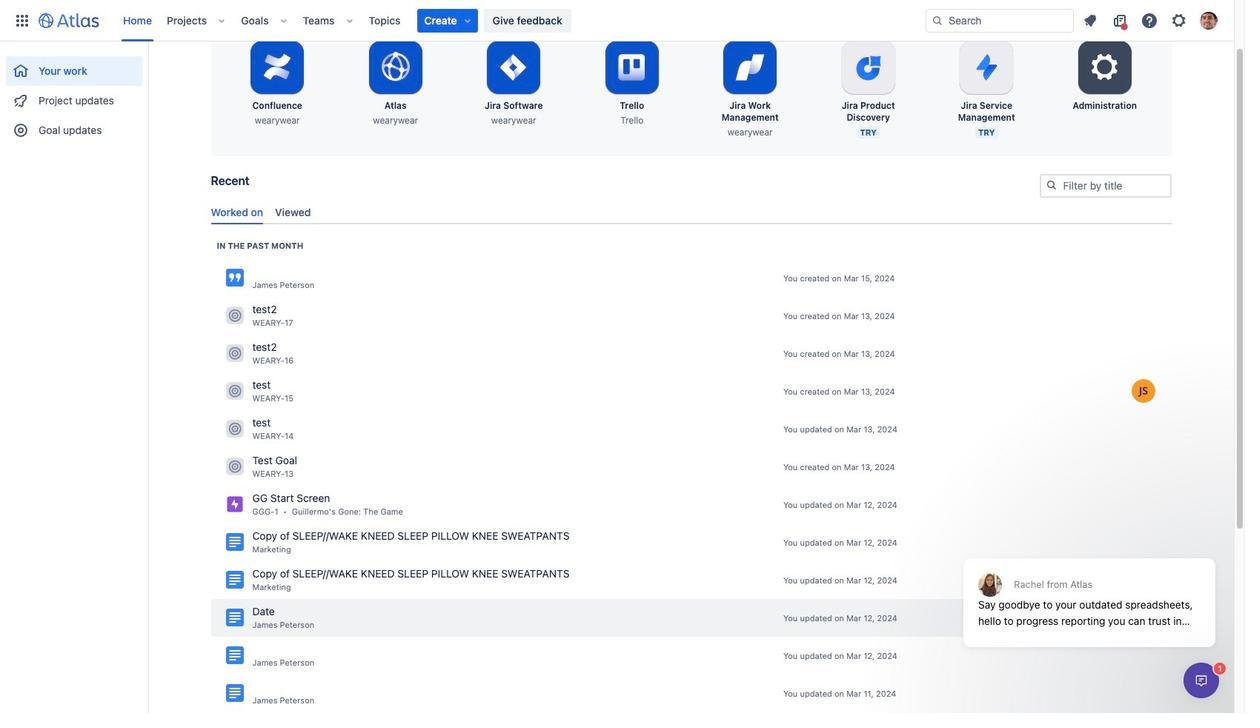 Task type: vqa. For each thing, say whether or not it's contained in the screenshot.
ERROR image
no



Task type: locate. For each thing, give the bounding box(es) containing it.
1 vertical spatial townsquare image
[[226, 421, 244, 438]]

1 townsquare image from the top
[[226, 307, 244, 325]]

confluence image
[[226, 610, 244, 627], [226, 685, 244, 703]]

settings image
[[1170, 11, 1188, 29], [1087, 50, 1123, 85]]

3 confluence image from the top
[[226, 572, 244, 590]]

2 confluence image from the top
[[226, 685, 244, 703]]

1 townsquare image from the top
[[226, 345, 244, 363]]

2 townsquare image from the top
[[226, 421, 244, 438]]

1 vertical spatial settings image
[[1087, 50, 1123, 85]]

0 vertical spatial townsquare image
[[226, 345, 244, 363]]

group
[[6, 42, 142, 150]]

0 vertical spatial confluence image
[[226, 610, 244, 627]]

settings image left account image
[[1170, 11, 1188, 29]]

townsquare image
[[226, 345, 244, 363], [226, 421, 244, 438], [226, 458, 244, 476]]

0 vertical spatial townsquare image
[[226, 307, 244, 325]]

1 vertical spatial townsquare image
[[226, 383, 244, 401]]

search image
[[1046, 179, 1057, 191]]

Search field
[[926, 9, 1074, 32]]

townsquare image
[[226, 307, 244, 325], [226, 383, 244, 401]]

0 vertical spatial settings image
[[1170, 11, 1188, 29]]

banner
[[0, 0, 1234, 42]]

2 vertical spatial townsquare image
[[226, 458, 244, 476]]

confluence image
[[226, 269, 244, 287], [226, 534, 244, 552], [226, 572, 244, 590], [226, 647, 244, 665]]

4 confluence image from the top
[[226, 647, 244, 665]]

help image
[[1141, 11, 1159, 29]]

1 vertical spatial confluence image
[[226, 685, 244, 703]]

None search field
[[926, 9, 1074, 32]]

tab list
[[205, 200, 1177, 224]]

dialog
[[956, 523, 1223, 659], [1184, 663, 1219, 699]]

2 townsquare image from the top
[[226, 383, 244, 401]]

0 horizontal spatial settings image
[[1087, 50, 1123, 85]]

settings image down notifications image
[[1087, 50, 1123, 85]]

Filter by title field
[[1041, 176, 1170, 196]]

heading
[[217, 240, 303, 252]]



Task type: describe. For each thing, give the bounding box(es) containing it.
1 confluence image from the top
[[226, 269, 244, 287]]

3 townsquare image from the top
[[226, 458, 244, 476]]

top element
[[9, 0, 926, 41]]

1 confluence image from the top
[[226, 610, 244, 627]]

search image
[[932, 14, 944, 26]]

account image
[[1200, 11, 1218, 29]]

1 horizontal spatial settings image
[[1170, 11, 1188, 29]]

jira image
[[226, 496, 244, 514]]

switch to... image
[[13, 11, 31, 29]]

0 vertical spatial dialog
[[956, 523, 1223, 659]]

notifications image
[[1081, 11, 1099, 29]]

2 confluence image from the top
[[226, 534, 244, 552]]

1 vertical spatial dialog
[[1184, 663, 1219, 699]]



